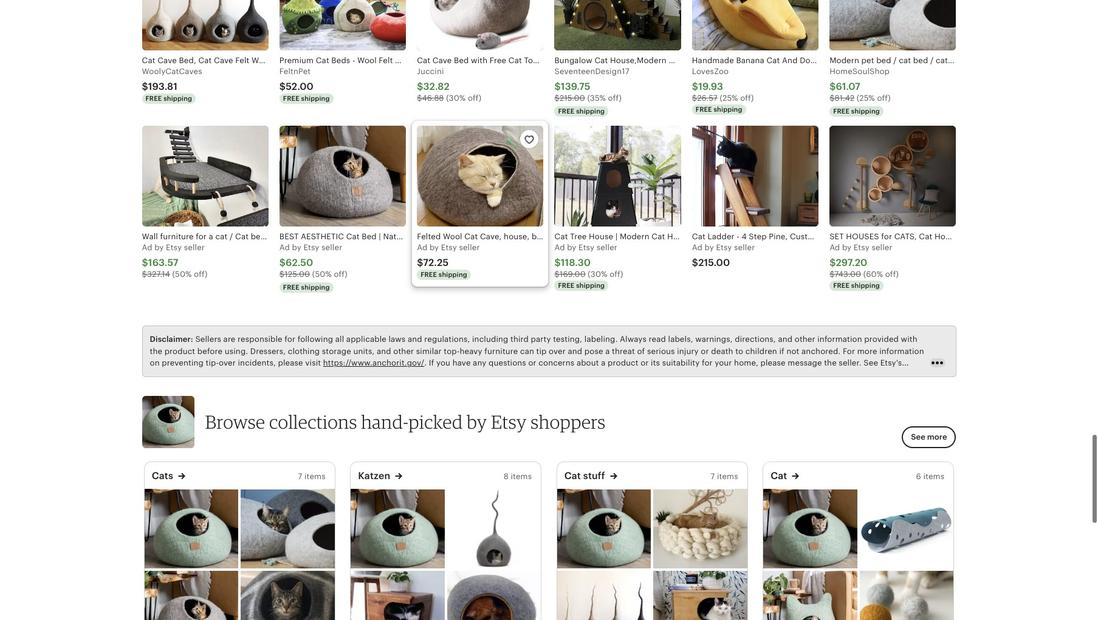 Task type: vqa. For each thing, say whether or not it's contained in the screenshot.
or within the SELLERS ARE RESPONSIBLE FOR FOLLOWING ALL APPLICABLE LAWS AND REGULATIONS, INCLUDING THIRD PARTY TESTING, LABELING. ALWAYS READ LABELS, WARNINGS, DIRECTIONS, AND OTHER INFORMATION PROVIDED WITH THE PRODUCT BEFORE USING. DRESSERS, CLOTHING STORAGE UNITS, AND OTHER SIMILAR TOP-HEAVY FURNITURE CAN TIP OVER AND POSE A THREAT OF SERIOUS INJURY OR DEATH TO CHILDREN IF NOT ANCHORED. FOR MORE INFORMATION ON PREVENTING TIP-OVER INCIDENTS, PLEASE VISIT
yes



Task type: locate. For each thing, give the bounding box(es) containing it.
1 horizontal spatial (50%
[[312, 270, 332, 279]]

3 b from the left
[[430, 243, 435, 252]]

for down tip-
[[202, 371, 212, 380]]

etsy for 62.50
[[304, 243, 320, 252]]

0 horizontal spatial 7 items
[[298, 472, 326, 481]]

0 vertical spatial cat cave bed, cat cave felt wool, cat lover gift, modern cat bed, cat cave for large cats, cat beds wool. handmade in italy image
[[142, 0, 269, 50]]

its
[[651, 359, 660, 368]]

b inside a d b y etsy seller $ 72.25 free shipping
[[430, 243, 435, 252]]

other up not
[[795, 335, 816, 344]]

7 items
[[298, 472, 326, 481], [711, 472, 739, 481]]

b
[[155, 243, 160, 252], [292, 243, 297, 252], [430, 243, 435, 252], [567, 243, 573, 252], [705, 243, 710, 252], [843, 243, 848, 252]]

following
[[298, 335, 333, 344]]

picked
[[409, 411, 463, 433]]

seller for 72.25
[[459, 243, 480, 252]]

0 horizontal spatial modern pet bed / cat bed / cat cave / cat house / pet furniture / cat nap cocoon made of natural color wool image
[[241, 489, 335, 569]]

1 7 items from the left
[[298, 472, 326, 481]]

2 horizontal spatial for
[[702, 359, 713, 368]]

best aesthetic cat bed with ears | natural organic merino felt wool | soft, wholesome, cute | #1 modern "cat corner" cave | handmade and fun image
[[764, 572, 858, 621]]

(50% down 163.57
[[172, 270, 192, 279]]

free inside a d b y etsy seller $ 297.20 $ 743.00 (60% off) free shipping
[[834, 282, 850, 290]]

5 seller from the left
[[735, 243, 755, 252]]

seller for 215.00
[[735, 243, 755, 252]]

tip-
[[206, 359, 219, 368]]

1 horizontal spatial see
[[912, 433, 926, 442]]

free down 72.25 at the left top
[[421, 271, 437, 279]]

free
[[146, 95, 162, 102], [283, 95, 300, 102], [696, 106, 713, 113], [559, 108, 575, 115], [834, 108, 850, 115], [421, 271, 437, 279], [559, 282, 575, 290], [834, 282, 850, 290], [283, 284, 300, 291]]

feltnpet $ 52.00 free shipping
[[280, 67, 330, 102]]

the inside the sellers are responsible for following all applicable laws and regulations, including third party testing, labeling. always read labels, warnings, directions, and other information provided with the product before using. dressers, clothing storage units, and other similar top-heavy furniture can tip over and pose a threat of serious injury or death to children if not anchored. for more information on preventing tip-over incidents, please visit
[[150, 347, 162, 356]]

shipping inside "loveszoo $ 19.93 $ 26.57 (25% off) free shipping"
[[714, 106, 743, 113]]

wall furniture for a cat / cat bed / cat bridge -//- new set from the rshpets team image
[[142, 126, 269, 227]]

off) right 125.00
[[334, 270, 348, 279]]

1 vertical spatial the
[[825, 359, 837, 368]]

shipping down "169.00"
[[577, 282, 605, 290]]

3 items from the left
[[718, 472, 739, 481]]

free down 52.00
[[283, 95, 300, 102]]

1 vertical spatial cat cave bed, cat cave felt wool, cat lover gift, modern cat bed, cat cave for large cats, cat beds wool. handmade in italy image
[[557, 572, 651, 621]]

d for 297.20
[[835, 243, 841, 252]]

1 vertical spatial information
[[880, 347, 925, 356]]

or
[[701, 347, 709, 356], [529, 359, 537, 368], [641, 359, 649, 368]]

1 horizontal spatial 7
[[711, 472, 715, 481]]

off) right 26.57
[[741, 94, 754, 103]]

7 items for cats
[[298, 472, 326, 481]]

free down 26.57
[[696, 106, 713, 113]]

7 down collections
[[298, 472, 302, 481]]

a for 215.00
[[693, 243, 698, 252]]

6 y from the left
[[848, 243, 852, 252]]

to
[[736, 347, 744, 356]]

0 vertical spatial see
[[864, 359, 879, 368]]

2 (50% from the left
[[312, 270, 332, 279]]

0 horizontal spatial 215.00
[[560, 94, 586, 103]]

y
[[160, 243, 164, 252], [297, 243, 302, 252], [435, 243, 439, 252], [572, 243, 577, 252], [710, 243, 714, 252], [848, 243, 852, 252]]

6 b from the left
[[843, 243, 848, 252]]

of
[[638, 347, 645, 356]]

46.88
[[422, 94, 444, 103]]

1 horizontal spatial modern pet bed / cat bed / cat cave / cat house / pet furniture / cat nap cocoon made of natural color wool image
[[830, 0, 957, 50]]

children
[[746, 347, 778, 356]]

1 (25% from the left
[[720, 94, 739, 103]]

y inside a d b y etsy seller $ 118.30 $ 169.00 (30% off) free shipping
[[572, 243, 577, 252]]

0 vertical spatial over
[[549, 347, 566, 356]]

over down using. at the left of page
[[219, 359, 236, 368]]

shipping down the (60%
[[852, 282, 880, 290]]

1 horizontal spatial for
[[285, 335, 296, 344]]

d for 215.00
[[698, 243, 703, 252]]

shipping down the 81.42
[[852, 108, 880, 115]]

a d b y etsy seller $ 72.25 free shipping
[[417, 243, 480, 279]]

shipping inside woolycatcaves $ 193.81 free shipping
[[164, 95, 192, 102]]

items for cat
[[924, 472, 945, 481]]

215.00 inside a d b y etsy seller $ 215.00
[[699, 258, 731, 268]]

4 d from the left
[[560, 243, 565, 252]]

7 up natural merino wool pet bed, knit kitten bed, gift away this soft ecological, bed basket for cats, eco-friendly cat bed, wool basket for cat image
[[711, 472, 715, 481]]

for left your at the right bottom
[[702, 359, 713, 368]]

for up clothing
[[285, 335, 296, 344]]

a inside a d b y etsy seller $ 215.00
[[693, 243, 698, 252]]

0 vertical spatial information
[[818, 335, 863, 344]]

best aesthetic cat bed | natural organic merino felt wool | soft, wholesome, cute | #1 modern "cat corner" cave | handmade round style image
[[280, 126, 406, 227], [145, 489, 239, 569], [351, 489, 445, 569], [557, 489, 651, 569], [764, 489, 858, 569], [145, 572, 239, 621]]

etsy inside a d b y etsy seller $ 215.00
[[717, 243, 732, 252]]

off) right the (60%
[[886, 270, 899, 279]]

0 horizontal spatial (25%
[[720, 94, 739, 103]]

product down the threat
[[608, 359, 639, 368]]

1 please from the left
[[278, 359, 303, 368]]

0 horizontal spatial cat
[[565, 471, 581, 481]]

b inside the a d b y etsy seller $ 163.57 $ 327.14 (50% off)
[[155, 243, 160, 252]]

product up preventing
[[165, 347, 195, 356]]

1 b from the left
[[155, 243, 160, 252]]

off) inside "loveszoo $ 19.93 $ 26.57 (25% off) free shipping"
[[741, 94, 754, 103]]

free down 125.00
[[283, 284, 300, 291]]

0 vertical spatial the
[[150, 347, 162, 356]]

(25% down 61.07 at the right top
[[857, 94, 876, 103]]

free down 139.75
[[559, 108, 575, 115]]

shipping inside "feltnpet $ 52.00 free shipping"
[[301, 95, 330, 102]]

free down "169.00"
[[559, 282, 575, 290]]

seller inside a d b y etsy seller $ 215.00
[[735, 243, 755, 252]]

1 horizontal spatial the
[[825, 359, 837, 368]]

1 horizontal spatial cat
[[771, 471, 788, 481]]

premium cat beds - wool felt cat cave - cat cave bed - modern cat bed- non-toxic, non-allergic, free from harmful chemicals -choose your own image
[[280, 0, 406, 50]]

clothing
[[288, 347, 320, 356]]

set houses for cats, cat house, modern cat furniture, gift for cat lover, large cat bed, cat shelf, cat wall tree, modern wall image
[[830, 126, 957, 227]]

2 b from the left
[[292, 243, 297, 252]]

0 horizontal spatial or
[[529, 359, 537, 368]]

please down clothing
[[278, 359, 303, 368]]

1 horizontal spatial (30%
[[588, 270, 608, 279]]

best aesthetic cat bed | natural organic merino felt wool | soft, wholesome, cute | #1 modern "cat corner" cave | handmade round style image for cat
[[764, 489, 858, 569]]

free down 743.00
[[834, 282, 850, 290]]

743.00
[[835, 270, 862, 279]]

y inside a d b y etsy seller $ 215.00
[[710, 243, 714, 252]]

$ inside "feltnpet $ 52.00 free shipping"
[[280, 82, 286, 92]]

1 horizontal spatial information
[[880, 347, 925, 356]]

felt cat tunnel, sustainable, modern cat toy for cats and small animals, interactive cat toy, felt cat toy - cat lover gift, fun cat game image
[[860, 489, 954, 569]]

2 horizontal spatial more
[[928, 433, 948, 442]]

1 horizontal spatial product
[[608, 359, 639, 368]]

testing,
[[553, 335, 583, 344]]

d inside a d b y etsy seller $ 297.20 $ 743.00 (60% off) free shipping
[[835, 243, 841, 252]]

1 vertical spatial product
[[608, 359, 639, 368]]

seller inside a d b y etsy seller $ 72.25 free shipping
[[459, 243, 480, 252]]

52.00
[[286, 82, 314, 92]]

and up https://www.anchorit.gov/
[[377, 347, 391, 356]]

product inside https://www.anchorit.gov/ . if you have any questions or concerns about a product or its suitability for your home, please message the seller. see etsy's for more information.
[[608, 359, 639, 368]]

6 d from the left
[[835, 243, 841, 252]]

for inside the sellers are responsible for following all applicable laws and regulations, including third party testing, labeling. always read labels, warnings, directions, and other information provided with the product before using. dressers, clothing storage units, and other similar top-heavy furniture can tip over and pose a threat of serious injury or death to children if not anchored. for more information on preventing tip-over incidents, please visit
[[285, 335, 296, 344]]

(50% for 62.50
[[312, 270, 332, 279]]

7 items down collections
[[298, 472, 326, 481]]

and down testing,
[[568, 347, 583, 356]]

(50% right 125.00
[[312, 270, 332, 279]]

5 b from the left
[[705, 243, 710, 252]]

information up for at the right bottom of the page
[[818, 335, 863, 344]]

4 y from the left
[[572, 243, 577, 252]]

a inside a d b y etsy seller $ 297.20 $ 743.00 (60% off) free shipping
[[830, 243, 836, 252]]

1 horizontal spatial or
[[641, 359, 649, 368]]

1 horizontal spatial 7 items
[[711, 472, 739, 481]]

free inside the homesoulshop $ 61.07 $ 81.42 (25% off) free shipping
[[834, 108, 850, 115]]

items for cats
[[305, 472, 326, 481]]

1 horizontal spatial 215.00
[[699, 258, 731, 268]]

d inside a d b y etsy seller $ 72.25 free shipping
[[423, 243, 428, 252]]

items right 8
[[511, 472, 532, 481]]

0 vertical spatial product
[[165, 347, 195, 356]]

a inside a d b y etsy seller $ 62.50 $ 125.00 (50% off) free shipping
[[280, 243, 285, 252]]

0 horizontal spatial please
[[278, 359, 303, 368]]

5 d from the left
[[698, 243, 703, 252]]

https://www.anchorit.gov/ . if you have any questions or concerns about a product or its suitability for your home, please message the seller. see etsy's for more information.
[[200, 359, 903, 380]]

2 7 items from the left
[[711, 472, 739, 481]]

0 horizontal spatial (50%
[[172, 270, 192, 279]]

0 vertical spatial (30%
[[446, 94, 466, 103]]

seller
[[184, 243, 205, 252], [322, 243, 343, 252], [459, 243, 480, 252], [597, 243, 618, 252], [735, 243, 755, 252], [872, 243, 893, 252]]

cat cave bed, cat cave felt wool, cat lover gift, modern cat bed, cat cave for large cats, cat beds wool. handmade in italy image
[[142, 0, 269, 50], [557, 572, 651, 621]]

free down the 81.42
[[834, 108, 850, 115]]

free down 193.81
[[146, 95, 162, 102]]

1 horizontal spatial please
[[761, 359, 786, 368]]

other
[[795, 335, 816, 344], [394, 347, 414, 356]]

more right for at the right bottom of the page
[[858, 347, 878, 356]]

anchored.
[[802, 347, 841, 356]]

2 vertical spatial more
[[928, 433, 948, 442]]

$ inside a d b y etsy seller $ 72.25 free shipping
[[417, 258, 423, 268]]

a d b y etsy seller $ 163.57 $ 327.14 (50% off)
[[142, 243, 208, 279]]

y inside a d b y etsy seller $ 297.20 $ 743.00 (60% off) free shipping
[[848, 243, 852, 252]]

b inside a d b y etsy seller $ 297.20 $ 743.00 (60% off) free shipping
[[843, 243, 848, 252]]

off) right 327.14
[[194, 270, 208, 279]]

2 items from the left
[[511, 472, 532, 481]]

y inside the a d b y etsy seller $ 163.57 $ 327.14 (50% off)
[[160, 243, 164, 252]]

items up natural merino wool pet bed, knit kitten bed, gift away this soft ecological, bed basket for cats, eco-friendly cat bed, wool basket for cat image
[[718, 472, 739, 481]]

have
[[453, 359, 471, 368]]

etsy for 118.30
[[579, 243, 595, 252]]

1 vertical spatial other
[[394, 347, 414, 356]]

2 7 from the left
[[711, 472, 715, 481]]

more up 6 items
[[928, 433, 948, 442]]

preventing
[[162, 359, 204, 368]]

seller inside a d b y etsy seller $ 118.30 $ 169.00 (30% off) free shipping
[[597, 243, 618, 252]]

or down warnings,
[[701, 347, 709, 356]]

seller inside a d b y etsy seller $ 297.20 $ 743.00 (60% off) free shipping
[[872, 243, 893, 252]]

1 vertical spatial see
[[912, 433, 926, 442]]

by
[[467, 411, 487, 433]]

b for 62.50
[[292, 243, 297, 252]]

seller inside the a d b y etsy seller $ 163.57 $ 327.14 (50% off)
[[184, 243, 205, 252]]

suitability
[[663, 359, 700, 368]]

y inside a d b y etsy seller $ 62.50 $ 125.00 (50% off) free shipping
[[297, 243, 302, 252]]

stylish plywood cat house, cozy cat bed rustical box light oak from purrfur image
[[654, 572, 748, 621]]

0 vertical spatial other
[[795, 335, 816, 344]]

7 for cat stuff
[[711, 472, 715, 481]]

2 d from the left
[[285, 243, 290, 252]]

more down tip-
[[215, 371, 235, 380]]

$ inside a d b y etsy seller $ 215.00
[[693, 258, 699, 268]]

y for 62.50
[[297, 243, 302, 252]]

bungalow cat house,modern cat house, indoor cat castle, cat furniture, extra large cat house, cat bed, image
[[555, 0, 682, 50]]

(30% down 32.82
[[446, 94, 466, 103]]

d inside a d b y etsy seller $ 118.30 $ 169.00 (30% off) free shipping
[[560, 243, 565, 252]]

$
[[142, 82, 148, 92], [280, 82, 286, 92], [417, 82, 424, 92], [555, 82, 561, 92], [693, 82, 699, 92], [830, 82, 836, 92], [417, 94, 422, 103], [555, 94, 560, 103], [693, 94, 698, 103], [830, 94, 835, 103], [142, 258, 148, 268], [280, 258, 286, 268], [417, 258, 423, 268], [555, 258, 561, 268], [693, 258, 699, 268], [830, 258, 836, 268], [142, 270, 147, 279], [280, 270, 285, 279], [555, 270, 560, 279], [830, 270, 835, 279]]

free inside a d b y etsy seller $ 72.25 free shipping
[[421, 271, 437, 279]]

3 y from the left
[[435, 243, 439, 252]]

0 horizontal spatial 7
[[298, 472, 302, 481]]

2 cat from the left
[[771, 471, 788, 481]]

if
[[429, 359, 434, 368]]

natural merino wool pet bed, knit kitten bed, gift away this soft ecological, bed basket for cats, eco-friendly cat bed, wool basket for cat image
[[654, 489, 748, 569]]

etsy's
[[881, 359, 903, 368]]

a inside the a d b y etsy seller $ 163.57 $ 327.14 (50% off)
[[142, 243, 147, 252]]

off) right (35%
[[608, 94, 622, 103]]

free inside seventeendesign17 $ 139.75 $ 215.00 (35% off) free shipping
[[559, 108, 575, 115]]

1 horizontal spatial more
[[858, 347, 878, 356]]

off) right "169.00"
[[610, 270, 624, 279]]

over up concerns
[[549, 347, 566, 356]]

d inside the a d b y etsy seller $ 163.57 $ 327.14 (50% off)
[[147, 243, 152, 252]]

items for katzen
[[511, 472, 532, 481]]

shipping down 52.00
[[301, 95, 330, 102]]

etsy
[[166, 243, 182, 252], [304, 243, 320, 252], [441, 243, 457, 252], [579, 243, 595, 252], [717, 243, 732, 252], [854, 243, 870, 252], [491, 411, 527, 433]]

1 cat from the left
[[565, 471, 581, 481]]

7 for cats
[[298, 472, 302, 481]]

1 7 from the left
[[298, 472, 302, 481]]

(50% inside the a d b y etsy seller $ 163.57 $ 327.14 (50% off)
[[172, 270, 192, 279]]

1 vertical spatial (30%
[[588, 270, 608, 279]]

for
[[843, 347, 856, 356]]

d for 62.50
[[285, 243, 290, 252]]

feltnpet
[[280, 67, 311, 76]]

are
[[224, 335, 236, 344]]

off) right 46.88
[[468, 94, 482, 103]]

(25% inside "loveszoo $ 19.93 $ 26.57 (25% off) free shipping"
[[720, 94, 739, 103]]

1 vertical spatial for
[[702, 359, 713, 368]]

32.82
[[424, 82, 450, 92]]

see up "6" at right bottom
[[912, 433, 926, 442]]

215.00 inside seventeendesign17 $ 139.75 $ 215.00 (35% off) free shipping
[[560, 94, 586, 103]]

0 horizontal spatial information
[[818, 335, 863, 344]]

modern pet bed / cat bed / cat cave / cat house / pet furniture / cat nap cocoon made of natural color wool image
[[830, 0, 957, 50], [241, 489, 335, 569]]

shipping down 72.25 at the left top
[[439, 271, 468, 279]]

1 horizontal spatial (25%
[[857, 94, 876, 103]]

0 horizontal spatial product
[[165, 347, 195, 356]]

5 y from the left
[[710, 243, 714, 252]]

please down if
[[761, 359, 786, 368]]

product
[[165, 347, 195, 356], [608, 359, 639, 368]]

3 d from the left
[[423, 243, 428, 252]]

b for 163.57
[[155, 243, 160, 252]]

a for 163.57
[[142, 243, 147, 252]]

seller for 118.30
[[597, 243, 618, 252]]

2 please from the left
[[761, 359, 786, 368]]

shoppers
[[531, 411, 606, 433]]

4 items from the left
[[924, 472, 945, 481]]

items right "6" at right bottom
[[924, 472, 945, 481]]

seller inside a d b y etsy seller $ 62.50 $ 125.00 (50% off) free shipping
[[322, 243, 343, 252]]

y for 163.57
[[160, 243, 164, 252]]

shipping
[[164, 95, 192, 102], [301, 95, 330, 102], [714, 106, 743, 113], [577, 108, 605, 115], [852, 108, 880, 115], [439, 271, 468, 279], [577, 282, 605, 290], [852, 282, 880, 290], [301, 284, 330, 291]]

6 seller from the left
[[872, 243, 893, 252]]

off) down homesoulshop
[[878, 94, 891, 103]]

any
[[473, 359, 487, 368]]

shipping inside the homesoulshop $ 61.07 $ 81.42 (25% off) free shipping
[[852, 108, 880, 115]]

1 (50% from the left
[[172, 270, 192, 279]]

0 vertical spatial more
[[858, 347, 878, 356]]

etsy inside a d b y etsy seller $ 62.50 $ 125.00 (50% off) free shipping
[[304, 243, 320, 252]]

off) inside the a d b y etsy seller $ 163.57 $ 327.14 (50% off)
[[194, 270, 208, 279]]

a d b y etsy seller $ 297.20 $ 743.00 (60% off) free shipping
[[830, 243, 899, 290]]

0 horizontal spatial more
[[215, 371, 235, 380]]

y inside a d b y etsy seller $ 72.25 free shipping
[[435, 243, 439, 252]]

3 seller from the left
[[459, 243, 480, 252]]

(25% inside the homesoulshop $ 61.07 $ 81.42 (25% off) free shipping
[[857, 94, 876, 103]]

items down collections
[[305, 472, 326, 481]]

and right laws
[[408, 335, 422, 344]]

(50% inside a d b y etsy seller $ 62.50 $ 125.00 (50% off) free shipping
[[312, 270, 332, 279]]

shipping down 193.81
[[164, 95, 192, 102]]

shipping down (35%
[[577, 108, 605, 115]]

1 vertical spatial over
[[219, 359, 236, 368]]

b for 215.00
[[705, 243, 710, 252]]

shipping down 125.00
[[301, 284, 330, 291]]

0 vertical spatial 215.00
[[560, 94, 586, 103]]

b inside a d b y etsy seller $ 215.00
[[705, 243, 710, 252]]

7 items for cat stuff
[[711, 472, 739, 481]]

other down laws
[[394, 347, 414, 356]]

0 vertical spatial for
[[285, 335, 296, 344]]

over
[[549, 347, 566, 356], [219, 359, 236, 368]]

169.00
[[560, 270, 586, 279]]

1 seller from the left
[[184, 243, 205, 252]]

a d b y etsy seller $ 118.30 $ 169.00 (30% off) free shipping
[[555, 243, 624, 290]]

7 items up natural merino wool pet bed, knit kitten bed, gift away this soft ecological, bed basket for cats, eco-friendly cat bed, wool basket for cat image
[[711, 472, 739, 481]]

(30%
[[446, 94, 466, 103], [588, 270, 608, 279]]

etsy inside a d b y etsy seller $ 72.25 free shipping
[[441, 243, 457, 252]]

on
[[150, 359, 160, 368]]

cat cave bed with free cat toy handmade wool cat bed cat lovers gift eco-friendly cat house felt cat caves for indoor cats kittens image
[[417, 0, 544, 50]]

a inside a d b y etsy seller $ 72.25 free shipping
[[417, 243, 423, 252]]

0 horizontal spatial the
[[150, 347, 162, 356]]

(30% down the 118.30
[[588, 270, 608, 279]]

4 b from the left
[[567, 243, 573, 252]]

d
[[147, 243, 152, 252], [285, 243, 290, 252], [423, 243, 428, 252], [560, 243, 565, 252], [698, 243, 703, 252], [835, 243, 841, 252]]

felted cat house - designer cat cave - felt gray wool cat cave - natural wool pet furniture - cozy bed - soft and durable image
[[447, 489, 541, 569]]

shipping down 26.57
[[714, 106, 743, 113]]

1 d from the left
[[147, 243, 152, 252]]

d for 163.57
[[147, 243, 152, 252]]

information down with
[[880, 347, 925, 356]]

questions
[[489, 359, 527, 368]]

(25% down 19.93
[[720, 94, 739, 103]]

2 horizontal spatial or
[[701, 347, 709, 356]]

1 y from the left
[[160, 243, 164, 252]]

and up if
[[779, 335, 793, 344]]

cat
[[565, 471, 581, 481], [771, 471, 788, 481]]

free inside "loveszoo $ 19.93 $ 26.57 (25% off) free shipping"
[[696, 106, 713, 113]]

free inside woolycatcaves $ 193.81 free shipping
[[146, 95, 162, 102]]

home,
[[735, 359, 759, 368]]

2 (25% from the left
[[857, 94, 876, 103]]

(60%
[[864, 270, 884, 279]]

y for 215.00
[[710, 243, 714, 252]]

injury
[[678, 347, 699, 356]]

or down can
[[529, 359, 537, 368]]

b inside a d b y etsy seller $ 118.30 $ 169.00 (30% off) free shipping
[[567, 243, 573, 252]]

1 vertical spatial more
[[215, 371, 235, 380]]

labels,
[[669, 335, 694, 344]]

1 vertical spatial 215.00
[[699, 258, 731, 268]]

loveszoo $ 19.93 $ 26.57 (25% off) free shipping
[[693, 67, 754, 113]]

the up on on the bottom of page
[[150, 347, 162, 356]]

shipping inside a d b y etsy seller $ 62.50 $ 125.00 (50% off) free shipping
[[301, 284, 330, 291]]

seller for 297.20
[[872, 243, 893, 252]]

1 items from the left
[[305, 472, 326, 481]]

the down anchored. on the bottom of the page
[[825, 359, 837, 368]]

0 horizontal spatial other
[[394, 347, 414, 356]]

0 horizontal spatial (30%
[[446, 94, 466, 103]]

d inside a d b y etsy seller $ 62.50 $ 125.00 (50% off) free shipping
[[285, 243, 290, 252]]

not
[[787, 347, 800, 356]]

etsy for 163.57
[[166, 243, 182, 252]]

incidents,
[[238, 359, 276, 368]]

cat ladder - 4 step pine, customizable | beautifully designed pet furniture | handcrafted high-quality ladder for cats | perfect window seat image
[[693, 126, 819, 227]]

etsy inside the a d b y etsy seller $ 163.57 $ 327.14 (50% off)
[[166, 243, 182, 252]]

4 seller from the left
[[597, 243, 618, 252]]

etsy inside a d b y etsy seller $ 118.30 $ 169.00 (30% off) free shipping
[[579, 243, 595, 252]]

sellers are responsible for following all applicable laws and regulations, including third party testing, labeling. always read labels, warnings, directions, and other information provided with the product before using. dressers, clothing storage units, and other similar top-heavy furniture can tip over and pose a threat of serious injury or death to children if not anchored. for more information on preventing tip-over incidents, please visit
[[150, 335, 925, 368]]

2 seller from the left
[[322, 243, 343, 252]]

d inside a d b y etsy seller $ 215.00
[[698, 243, 703, 252]]

off)
[[468, 94, 482, 103], [608, 94, 622, 103], [741, 94, 754, 103], [878, 94, 891, 103], [194, 270, 208, 279], [334, 270, 348, 279], [610, 270, 624, 279], [886, 270, 899, 279]]

2 y from the left
[[297, 243, 302, 252]]

third
[[511, 335, 529, 344]]

or left its
[[641, 359, 649, 368]]

0 horizontal spatial see
[[864, 359, 879, 368]]

a inside a d b y etsy seller $ 118.30 $ 169.00 (30% off) free shipping
[[555, 243, 560, 252]]

see left the etsy's
[[864, 359, 879, 368]]

etsy inside a d b y etsy seller $ 297.20 $ 743.00 (60% off) free shipping
[[854, 243, 870, 252]]

0 horizontal spatial for
[[202, 371, 212, 380]]

b inside a d b y etsy seller $ 62.50 $ 125.00 (50% off) free shipping
[[292, 243, 297, 252]]

0 horizontal spatial cat cave bed, cat cave felt wool, cat lover gift, modern cat bed, cat cave for large cats, cat beds wool. handmade in italy image
[[142, 0, 269, 50]]

browse
[[205, 411, 265, 433]]

more inside the sellers are responsible for following all applicable laws and regulations, including third party testing, labeling. always read labels, warnings, directions, and other information provided with the product before using. dressers, clothing storage units, and other similar top-heavy furniture can tip over and pose a threat of serious injury or death to children if not anchored. for more information on preventing tip-over incidents, please visit
[[858, 347, 878, 356]]

off) inside a d b y etsy seller $ 297.20 $ 743.00 (60% off) free shipping
[[886, 270, 899, 279]]



Task type: describe. For each thing, give the bounding box(es) containing it.
b for 297.20
[[843, 243, 848, 252]]

the inside https://www.anchorit.gov/ . if you have any questions or concerns about a product or its suitability for your home, please message the seller. see etsy's for more information.
[[825, 359, 837, 368]]

off) inside a d b y etsy seller $ 62.50 $ 125.00 (50% off) free shipping
[[334, 270, 348, 279]]

cat for cat stuff
[[565, 471, 581, 481]]

d for 118.30
[[560, 243, 565, 252]]

off) inside seventeendesign17 $ 139.75 $ 215.00 (35% off) free shipping
[[608, 94, 622, 103]]

.
[[425, 359, 427, 368]]

etsy for 72.25
[[441, 243, 457, 252]]

y for 297.20
[[848, 243, 852, 252]]

tip
[[537, 347, 547, 356]]

browse collections hand-picked by etsy shoppers
[[205, 411, 606, 433]]

cat bed/cat cave/cat house/gray with yellow  felted cat cave/ any colors . image
[[447, 572, 541, 621]]

warnings,
[[696, 335, 733, 344]]

0 vertical spatial modern pet bed / cat bed / cat cave / cat house / pet furniture / cat nap cocoon made of natural color wool image
[[830, 0, 957, 50]]

163.57
[[148, 258, 179, 268]]

serious
[[648, 347, 675, 356]]

(35%
[[588, 94, 606, 103]]

about
[[577, 359, 599, 368]]

a d b y etsy seller $ 215.00
[[693, 243, 755, 268]]

118.30
[[561, 258, 591, 268]]

if
[[780, 347, 785, 356]]

woolycatcaves
[[142, 67, 202, 76]]

cat for cat
[[771, 471, 788, 481]]

directions,
[[735, 335, 776, 344]]

(50% for 163.57
[[172, 270, 192, 279]]

homesoulshop $ 61.07 $ 81.42 (25% off) free shipping
[[830, 67, 891, 115]]

6
[[917, 472, 922, 481]]

collections
[[269, 411, 357, 433]]

a for 118.30
[[555, 243, 560, 252]]

items for cat stuff
[[718, 472, 739, 481]]

responsible
[[238, 335, 283, 344]]

y for 72.25
[[435, 243, 439, 252]]

etsy for 297.20
[[854, 243, 870, 252]]

product inside the sellers are responsible for following all applicable laws and regulations, including third party testing, labeling. always read labels, warnings, directions, and other information provided with the product before using. dressers, clothing storage units, and other similar top-heavy furniture can tip over and pose a threat of serious injury or death to children if not anchored. for more information on preventing tip-over incidents, please visit
[[165, 347, 195, 356]]

furniture
[[485, 347, 518, 356]]

1 horizontal spatial over
[[549, 347, 566, 356]]

please inside https://www.anchorit.gov/ . if you have any questions or concerns about a product or its suitability for your home, please message the seller. see etsy's for more information.
[[761, 359, 786, 368]]

felted wool cat cave, house, bed, eco friendly, elegant designs, natural felted wool, handmade, color  sand brown made by kivikis image
[[417, 126, 544, 227]]

before
[[198, 347, 223, 356]]

297.20
[[836, 258, 868, 268]]

storage
[[322, 347, 351, 356]]

more inside https://www.anchorit.gov/ . if you have any questions or concerns about a product or its suitability for your home, please message the seller. see etsy's for more information.
[[215, 371, 235, 380]]

62.50
[[286, 258, 313, 268]]

laws
[[389, 335, 406, 344]]

shipping inside a d b y etsy seller $ 72.25 free shipping
[[439, 271, 468, 279]]

off) inside juccini $ 32.82 $ 46.88 (30% off)
[[468, 94, 482, 103]]

(30% inside juccini $ 32.82 $ 46.88 (30% off)
[[446, 94, 466, 103]]

information.
[[237, 371, 284, 380]]

juccini $ 32.82 $ 46.88 (30% off)
[[417, 67, 482, 103]]

visit
[[305, 359, 321, 368]]

regulations,
[[425, 335, 470, 344]]

applicable
[[347, 335, 387, 344]]

all
[[336, 335, 344, 344]]

0 horizontal spatial over
[[219, 359, 236, 368]]

1 horizontal spatial other
[[795, 335, 816, 344]]

see inside https://www.anchorit.gov/ . if you have any questions or concerns about a product or its suitability for your home, please message the seller. see etsy's for more information.
[[864, 359, 879, 368]]

a for 62.50
[[280, 243, 285, 252]]

d for 72.25
[[423, 243, 428, 252]]

1 vertical spatial modern pet bed / cat bed / cat cave / cat house / pet furniture / cat nap cocoon made of natural color wool image
[[241, 489, 335, 569]]

hand-
[[361, 411, 409, 433]]

(25% for 61.07
[[857, 94, 876, 103]]

b for 72.25
[[430, 243, 435, 252]]

please inside the sellers are responsible for following all applicable laws and regulations, including third party testing, labeling. always read labels, warnings, directions, and other information provided with the product before using. dressers, clothing storage units, and other similar top-heavy furniture can tip over and pose a threat of serious injury or death to children if not anchored. for more information on preventing tip-over incidents, please visit
[[278, 359, 303, 368]]

death
[[712, 347, 734, 356]]

2 vertical spatial for
[[202, 371, 212, 380]]

shipping inside a d b y etsy seller $ 118.30 $ 169.00 (30% off) free shipping
[[577, 282, 605, 290]]

y for 118.30
[[572, 243, 577, 252]]

6 items
[[917, 472, 945, 481]]

72.25
[[423, 258, 449, 268]]

free inside a d b y etsy seller $ 62.50 $ 125.00 (50% off) free shipping
[[283, 284, 300, 291]]

$ inside woolycatcaves $ 193.81 free shipping
[[142, 82, 148, 92]]

your
[[715, 359, 732, 368]]

handmade cat toys set 3pcs. cute cat toy wool ball. cat birthday toys. custom cat toys. environmental friendly cat toy. zero waste cat toy. image
[[860, 572, 954, 621]]

cat tree house | modern cat home | cat tower | scratching post | large or small cats | pet furniture | multilevel condo  | square happystack image
[[555, 126, 682, 227]]

top-
[[444, 347, 460, 356]]

off) inside the homesoulshop $ 61.07 $ 81.42 (25% off) free shipping
[[878, 94, 891, 103]]

a for 72.25
[[417, 243, 423, 252]]

327.14
[[147, 270, 170, 279]]

stuff
[[584, 471, 605, 481]]

party
[[531, 335, 551, 344]]

message
[[788, 359, 823, 368]]

b for 118.30
[[567, 243, 573, 252]]

threat
[[612, 347, 635, 356]]

can
[[521, 347, 535, 356]]

seventeendesign17 $ 139.75 $ 215.00 (35% off) free shipping
[[555, 67, 630, 115]]

with
[[902, 335, 918, 344]]

a d b y etsy seller $ 62.50 $ 125.00 (50% off) free shipping
[[280, 243, 348, 291]]

katzen
[[358, 471, 391, 481]]

best aesthetic cat bed | natural organic merino felt wool | soft, wholesome, cute | #1 modern "cat corner" cave | handmade round style image for katzen
[[351, 489, 445, 569]]

a inside the sellers are responsible for following all applicable laws and regulations, including third party testing, labeling. always read labels, warnings, directions, and other information provided with the product before using. dressers, clothing storage units, and other similar top-heavy furniture can tip over and pose a threat of serious injury or death to children if not anchored. for more information on preventing tip-over incidents, please visit
[[606, 347, 610, 356]]

see more link
[[903, 427, 957, 449]]

read
[[649, 335, 666, 344]]

125.00
[[285, 270, 310, 279]]

26.57
[[698, 94, 718, 103]]

cats
[[152, 471, 173, 481]]

see more
[[912, 433, 948, 442]]

seller for 62.50
[[322, 243, 343, 252]]

(30% inside a d b y etsy seller $ 118.30 $ 169.00 (30% off) free shipping
[[588, 270, 608, 279]]

best aesthetic cat bed | natural organic merino felt wool | soft, wholesome, cute | #1 modern "cat corner" cave | handmade round style image for cats
[[145, 489, 239, 569]]

always
[[620, 335, 647, 344]]

off) inside a d b y etsy seller $ 118.30 $ 169.00 (30% off) free shipping
[[610, 270, 624, 279]]

woolycatcaves $ 193.81 free shipping
[[142, 67, 202, 102]]

a inside https://www.anchorit.gov/ . if you have any questions or concerns about a product or its suitability for your home, please message the seller. see etsy's for more information.
[[602, 359, 606, 368]]

loveszoo
[[693, 67, 729, 76]]

1 horizontal spatial cat cave bed, cat cave felt wool, cat lover gift, modern cat bed, cat cave for large cats, cat beds wool. handmade in italy image
[[557, 572, 651, 621]]

juccini
[[417, 67, 444, 76]]

provided
[[865, 335, 899, 344]]

a for 297.20
[[830, 243, 836, 252]]

8
[[504, 472, 509, 481]]

seller.
[[839, 359, 862, 368]]

homesoulshop
[[830, 67, 890, 76]]

handmade banana cat and dog bed - contemporary pet furniture, cat bed cave, adorable cat bed, stylish cat furniture, perfect gift for cat image
[[693, 0, 819, 50]]

disclaimer:
[[150, 335, 193, 344]]

labeling.
[[585, 335, 618, 344]]

best aesthetic cat bed | natural organic merino felt wool | soft, wholesome, cute | #1 modern "cat corner" cave | handmade round style image for cat stuff
[[557, 489, 651, 569]]

sellers
[[195, 335, 221, 344]]

units,
[[354, 347, 375, 356]]

139.75
[[561, 82, 591, 92]]

or inside the sellers are responsible for following all applicable laws and regulations, including third party testing, labeling. always read labels, warnings, directions, and other information provided with the product before using. dressers, clothing storage units, and other similar top-heavy furniture can tip over and pose a threat of serious injury or death to children if not anchored. for more information on preventing tip-over incidents, please visit
[[701, 347, 709, 356]]

seventeendesign17
[[555, 67, 630, 76]]

(25% for 19.93
[[720, 94, 739, 103]]

https://www.anchorit.gov/
[[323, 359, 425, 368]]

19.93
[[699, 82, 724, 92]]

dressers,
[[250, 347, 286, 356]]

shipping inside a d b y etsy seller $ 297.20 $ 743.00 (60% off) free shipping
[[852, 282, 880, 290]]

premium felt wool cat cave - handmade cozy hideaway and cat lover's gift - eco-friendly pet furniture image
[[241, 572, 335, 621]]

free inside a d b y etsy seller $ 118.30 $ 169.00 (30% off) free shipping
[[559, 282, 575, 290]]

81.42
[[835, 94, 855, 103]]

cat stuff
[[565, 471, 605, 481]]

shipping inside seventeendesign17 $ 139.75 $ 215.00 (35% off) free shipping
[[577, 108, 605, 115]]

seller for 163.57
[[184, 243, 205, 252]]

https://www.anchorit.gov/ link
[[323, 359, 425, 368]]

free inside "feltnpet $ 52.00 free shipping"
[[283, 95, 300, 102]]

you
[[437, 359, 451, 368]]

including
[[472, 335, 509, 344]]

similar
[[416, 347, 442, 356]]

etsy for 215.00
[[717, 243, 732, 252]]

stylish plywood cat house, handmade cozy cat bed rustical box dark oak from purrfur image
[[351, 572, 445, 621]]



